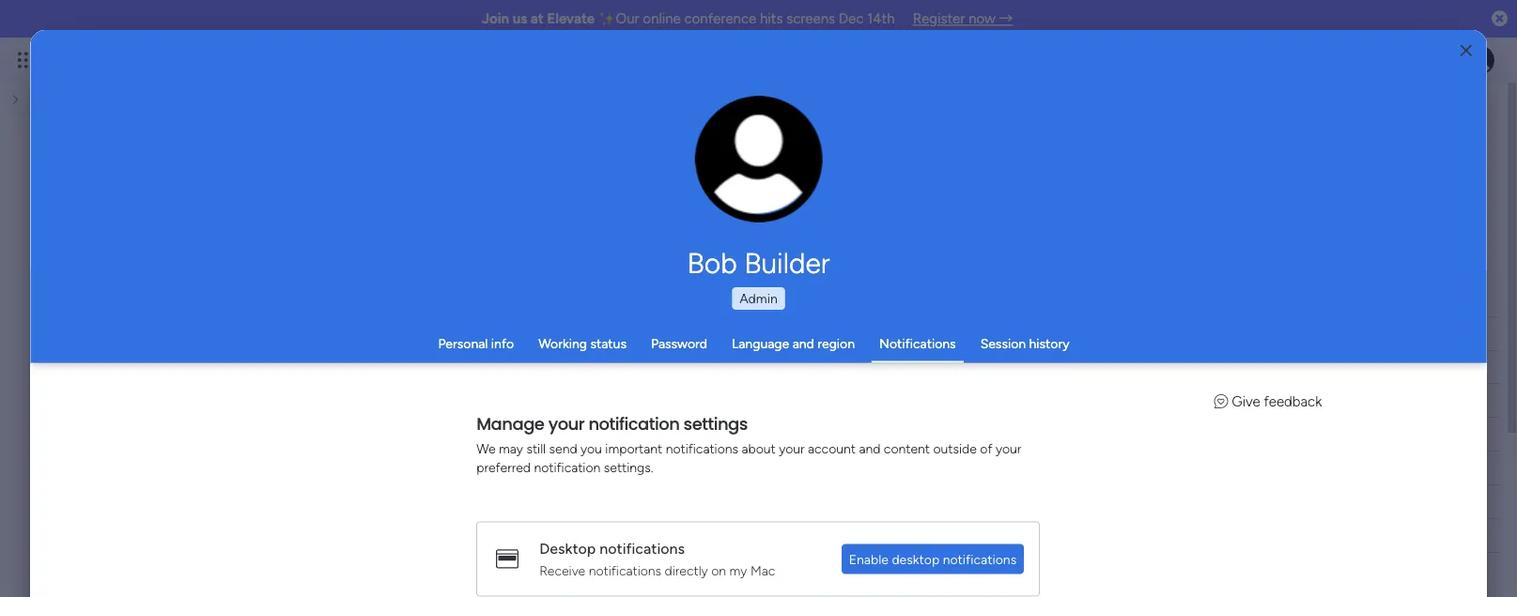 Task type: describe. For each thing, give the bounding box(es) containing it.
give feedback link
[[1215, 393, 1322, 410]]

status
[[713, 326, 751, 342]]

directly
[[665, 562, 708, 578]]

oct for oct 10
[[588, 461, 609, 476]]

personal info
[[438, 336, 514, 352]]

manage
[[477, 412, 545, 435]]

feedback
[[1264, 393, 1322, 410]]

and inside manage your notification settings we may still send you important notifications about your account and content outside of your preferred notification settings.
[[859, 440, 881, 456]]

enable desktop notifications button
[[842, 544, 1025, 574]]

preferred
[[477, 459, 531, 475]]

Due Date field
[[572, 324, 636, 344]]

1 vertical spatial notification
[[534, 459, 601, 475]]

nov 14
[[587, 360, 626, 375]]

see more
[[645, 141, 702, 157]]

v2 done deadline image
[[545, 426, 560, 444]]

profile
[[765, 169, 799, 184]]

content
[[884, 440, 930, 456]]

picture
[[740, 185, 778, 200]]

1 horizontal spatial your
[[779, 440, 805, 456]]

→
[[999, 10, 1013, 27]]

session
[[981, 336, 1026, 352]]

working
[[538, 336, 587, 352]]

at
[[531, 10, 544, 27]]

outside
[[934, 440, 977, 456]]

mac
[[751, 562, 776, 578]]

hits
[[760, 10, 783, 27]]

screens
[[787, 10, 835, 27]]

may
[[499, 440, 523, 456]]

now
[[969, 10, 996, 27]]

info
[[491, 336, 514, 352]]

password link
[[651, 336, 707, 352]]

notifications inside enable desktop notifications button
[[943, 551, 1017, 567]]

dec
[[839, 10, 864, 27]]

still
[[527, 440, 546, 456]]

Owner field
[[467, 324, 516, 344]]

change profile picture button
[[695, 96, 823, 224]]

due
[[577, 326, 600, 342]]

nov
[[587, 360, 610, 375]]

bob builder button
[[500, 246, 1017, 280]]

settings
[[684, 412, 748, 435]]

see more button
[[73, 139, 704, 162]]

builder
[[744, 246, 830, 280]]

us
[[513, 10, 527, 27]]

language
[[732, 336, 789, 352]]

desktop
[[540, 540, 596, 558]]

more
[[671, 141, 702, 157]]

of
[[980, 440, 993, 456]]

online
[[643, 10, 681, 27]]

14
[[613, 360, 626, 375]]

settings.
[[604, 459, 654, 475]]

notifications inside manage your notification settings we may still send you important notifications about your account and content outside of your preferred notification settings.
[[666, 440, 739, 456]]

give
[[1232, 393, 1261, 410]]

region
[[818, 336, 855, 352]]

manage your notification settings we may still send you important notifications about your account and content outside of your preferred notification settings.
[[477, 412, 1022, 475]]

0 horizontal spatial and
[[793, 336, 814, 352]]

v2 overdue deadline image
[[545, 460, 560, 478]]

give feedback
[[1232, 393, 1322, 410]]

session history
[[981, 336, 1070, 352]]

bob
[[687, 246, 737, 280]]

you
[[581, 440, 602, 456]]

join
[[482, 10, 509, 27]]



Task type: vqa. For each thing, say whether or not it's contained in the screenshot.
The Builder
yes



Task type: locate. For each thing, give the bounding box(es) containing it.
account
[[808, 440, 856, 456]]

language and region link
[[732, 336, 855, 352]]

see
[[645, 141, 668, 157]]

personal info link
[[438, 336, 514, 352]]

register now → link
[[913, 10, 1013, 27]]

1 horizontal spatial and
[[859, 440, 881, 456]]

work
[[144, 360, 174, 376]]

select product image
[[17, 51, 36, 70]]

0 horizontal spatial your
[[549, 412, 585, 435]]

and left region
[[793, 336, 814, 352]]

register
[[913, 10, 965, 27]]

my
[[730, 562, 748, 578]]

your
[[549, 412, 585, 435], [779, 440, 805, 456], [996, 440, 1022, 456]]

oct 29
[[588, 427, 625, 442]]

1 horizontal spatial column information image
[[769, 326, 784, 342]]

working status
[[538, 336, 627, 352]]

oct left 10 on the bottom
[[588, 461, 609, 476]]

notification
[[589, 412, 680, 435], [534, 459, 601, 475]]

1 vertical spatial oct
[[588, 461, 609, 476]]

notifications link
[[879, 336, 956, 352]]

close image
[[1461, 44, 1472, 58]]

and left content
[[859, 440, 881, 456]]

2 horizontal spatial your
[[996, 440, 1022, 456]]

desktop notifications receive notifications directly on my mac
[[540, 540, 776, 578]]

conference
[[684, 10, 757, 27]]

bob builder image
[[1465, 45, 1495, 75]]

column information image for due date
[[645, 326, 660, 342]]

notifications down settings in the bottom of the page
[[666, 440, 739, 456]]

due date
[[577, 326, 631, 342]]

✨
[[598, 10, 612, 27]]

history
[[1029, 336, 1070, 352]]

register now →
[[913, 10, 1013, 27]]

status
[[590, 336, 627, 352]]

your up send
[[549, 412, 585, 435]]

column information image down admin
[[769, 326, 784, 342]]

column information image
[[645, 326, 660, 342], [769, 326, 784, 342]]

admin
[[740, 291, 778, 307]]

your right "about"
[[779, 440, 805, 456]]

see more link
[[644, 140, 703, 159]]

1 column information image from the left
[[645, 326, 660, 342]]

password
[[651, 336, 707, 352]]

owner
[[472, 326, 512, 342]]

oct 10
[[588, 461, 625, 476]]

2 column information image from the left
[[769, 326, 784, 342]]

and
[[793, 336, 814, 352], [859, 440, 881, 456]]

date
[[604, 326, 631, 342]]

0 horizontal spatial column information image
[[645, 326, 660, 342]]

notifications up directly
[[600, 540, 685, 558]]

desktop
[[892, 551, 940, 567]]

1 vertical spatial and
[[859, 440, 881, 456]]

notification up important
[[589, 412, 680, 435]]

v2 user feedback image
[[1215, 393, 1229, 410]]

oct for oct 29
[[588, 427, 608, 442]]

our
[[616, 10, 639, 27]]

enable
[[849, 551, 889, 567]]

collapse board header image
[[1460, 177, 1475, 192]]

elevate
[[547, 10, 595, 27]]

10
[[612, 461, 625, 476]]

bob builder
[[687, 246, 830, 280]]

working status link
[[538, 336, 627, 352]]

oct
[[588, 427, 608, 442], [588, 461, 609, 476]]

join us at elevate ✨ our online conference hits screens dec 14th
[[482, 10, 895, 27]]

29
[[611, 427, 625, 442]]

notifications
[[879, 336, 956, 352]]

session history link
[[981, 336, 1070, 352]]

change profile picture
[[719, 169, 799, 200]]

14th
[[867, 10, 895, 27]]

notification down send
[[534, 459, 601, 475]]

receive
[[540, 562, 586, 578]]

send
[[549, 440, 578, 456]]

on
[[712, 562, 727, 578]]

language and region
[[732, 336, 855, 352]]

notifications left directly
[[589, 562, 662, 578]]

about
[[742, 440, 776, 456]]

personal
[[438, 336, 488, 352]]

important
[[606, 440, 663, 456]]

oct left 29 at the left of the page
[[588, 427, 608, 442]]

your right of
[[996, 440, 1022, 456]]

not
[[697, 360, 720, 376]]

started
[[723, 360, 767, 376]]

Status field
[[709, 324, 756, 344]]

done
[[717, 427, 748, 443]]

0 vertical spatial oct
[[588, 427, 608, 442]]

not started
[[697, 360, 767, 376]]

we
[[477, 440, 496, 456]]

0 vertical spatial and
[[793, 336, 814, 352]]

column information image for status
[[769, 326, 784, 342]]

change
[[719, 169, 761, 184]]

0 vertical spatial notification
[[589, 412, 680, 435]]

notifications right desktop
[[943, 551, 1017, 567]]

notifications
[[666, 440, 739, 456], [600, 540, 685, 558], [943, 551, 1017, 567], [589, 562, 662, 578]]

enable desktop notifications
[[849, 551, 1017, 567]]

column information image right date
[[645, 326, 660, 342]]



